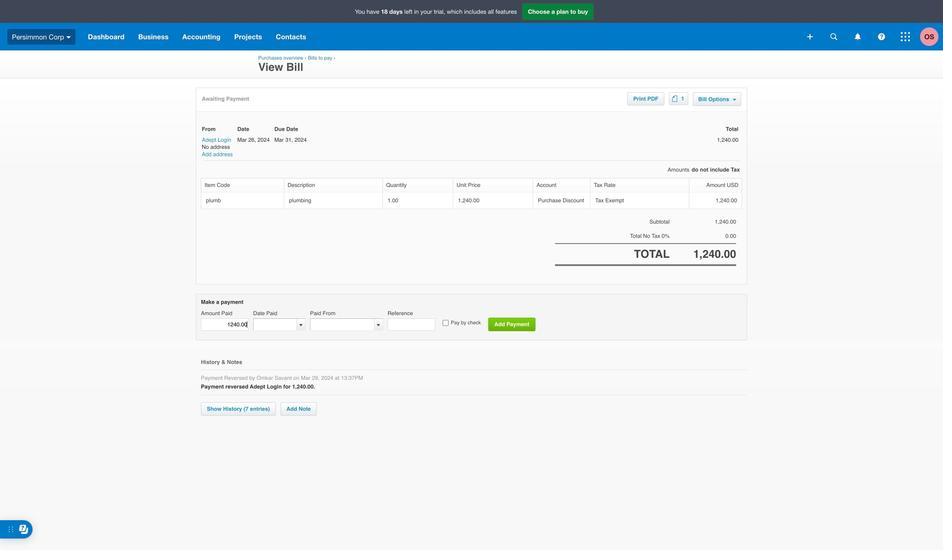 Task type: describe. For each thing, give the bounding box(es) containing it.
svg image
[[901, 32, 910, 41]]



Task type: locate. For each thing, give the bounding box(es) containing it.
None text field
[[388, 318, 435, 331], [311, 319, 374, 330], [388, 318, 435, 331], [311, 319, 374, 330]]

None checkbox
[[443, 320, 449, 326]]

None text field
[[201, 318, 249, 331], [254, 319, 297, 330], [201, 318, 249, 331], [254, 319, 297, 330]]

svg image
[[831, 33, 838, 40], [855, 33, 861, 40], [878, 33, 885, 40], [807, 34, 813, 39], [66, 36, 71, 38]]

banner
[[0, 0, 943, 50]]



Task type: vqa. For each thing, say whether or not it's contained in the screenshot.
text box
yes



